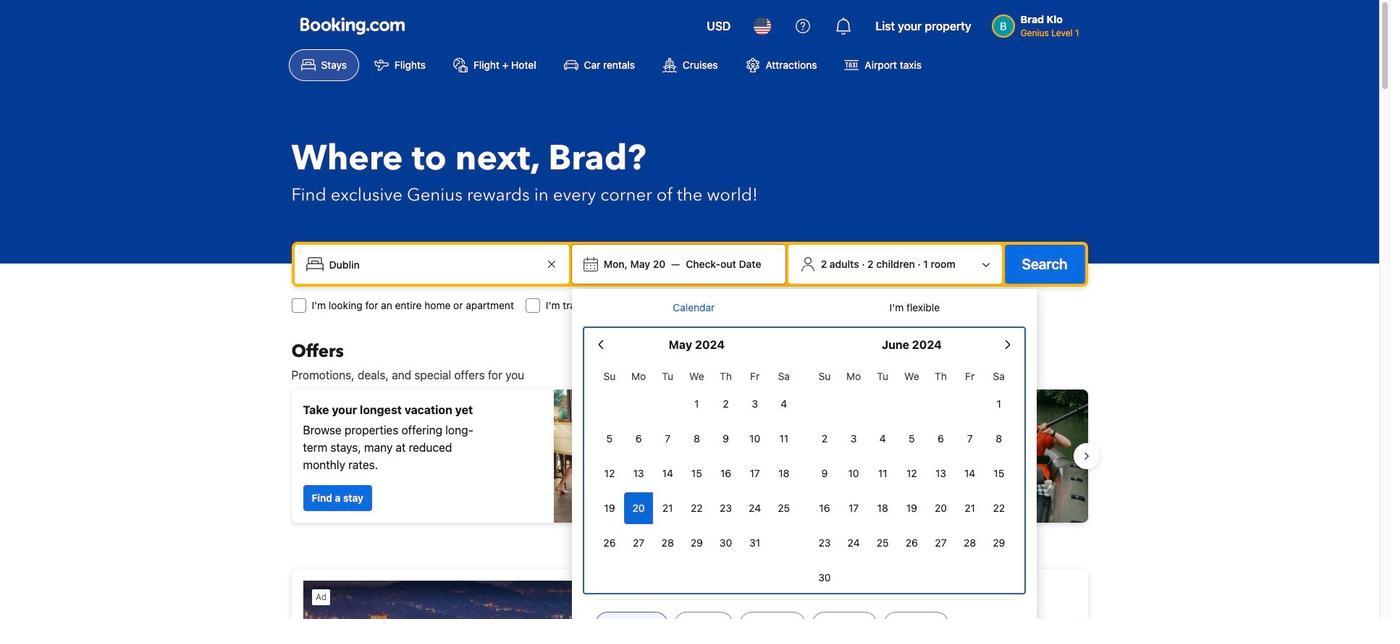 Task type: describe. For each thing, give the bounding box(es) containing it.
13 May 2024 checkbox
[[624, 458, 653, 490]]

3 May 2024 checkbox
[[741, 388, 770, 420]]

2 May 2024 checkbox
[[712, 388, 741, 420]]

22 May 2024 checkbox
[[683, 493, 712, 524]]

21 June 2024 checkbox
[[956, 493, 985, 524]]

11 May 2024 checkbox
[[770, 423, 799, 455]]

17 June 2024 checkbox
[[840, 493, 869, 524]]

10 June 2024 checkbox
[[840, 458, 869, 490]]

13 June 2024 checkbox
[[927, 458, 956, 490]]

20 May 2024 checkbox
[[624, 493, 653, 524]]

15 June 2024 checkbox
[[985, 458, 1014, 490]]

30 May 2024 checkbox
[[712, 527, 741, 559]]

4 June 2024 checkbox
[[869, 423, 898, 455]]

a young girl and woman kayak on a river image
[[696, 390, 1088, 523]]

11 June 2024 checkbox
[[869, 458, 898, 490]]

24 June 2024 checkbox
[[840, 527, 869, 559]]

1 May 2024 checkbox
[[683, 388, 712, 420]]

12 May 2024 checkbox
[[595, 458, 624, 490]]

18 May 2024 checkbox
[[770, 458, 799, 490]]

27 May 2024 checkbox
[[624, 527, 653, 559]]

1 grid from the left
[[595, 362, 799, 559]]

5 May 2024 checkbox
[[595, 423, 624, 455]]

14 June 2024 checkbox
[[956, 458, 985, 490]]

Where are you going? field
[[323, 251, 543, 277]]

31 May 2024 checkbox
[[741, 527, 770, 559]]

3 June 2024 checkbox
[[840, 423, 869, 455]]

25 June 2024 checkbox
[[869, 527, 898, 559]]

16 May 2024 checkbox
[[712, 458, 741, 490]]

18 June 2024 checkbox
[[869, 493, 898, 524]]

23 June 2024 checkbox
[[810, 527, 840, 559]]

9 June 2024 checkbox
[[810, 458, 840, 490]]

19 May 2024 checkbox
[[595, 493, 624, 524]]

23 May 2024 checkbox
[[712, 493, 741, 524]]

21 May 2024 checkbox
[[653, 493, 683, 524]]

12 June 2024 checkbox
[[898, 458, 927, 490]]

27 June 2024 checkbox
[[927, 527, 956, 559]]

25 May 2024 checkbox
[[770, 493, 799, 524]]

6 June 2024 checkbox
[[927, 423, 956, 455]]

16 June 2024 checkbox
[[810, 493, 840, 524]]

26 May 2024 checkbox
[[595, 527, 624, 559]]



Task type: vqa. For each thing, say whether or not it's contained in the screenshot.
6 may 2024 checkbox
yes



Task type: locate. For each thing, give the bounding box(es) containing it.
grid
[[595, 362, 799, 559], [810, 362, 1014, 594]]

24 May 2024 checkbox
[[741, 493, 770, 524]]

2 grid from the left
[[810, 362, 1014, 594]]

cell
[[624, 490, 653, 524]]

15 May 2024 checkbox
[[683, 458, 712, 490]]

9 May 2024 checkbox
[[712, 423, 741, 455]]

10 May 2024 checkbox
[[741, 423, 770, 455]]

5 June 2024 checkbox
[[898, 423, 927, 455]]

progress bar
[[681, 535, 699, 540]]

tab list
[[584, 289, 1026, 328]]

1 horizontal spatial grid
[[810, 362, 1014, 594]]

28 June 2024 checkbox
[[956, 527, 985, 559]]

19 June 2024 checkbox
[[898, 493, 927, 524]]

1 June 2024 checkbox
[[985, 388, 1014, 420]]

6 May 2024 checkbox
[[624, 423, 653, 455]]

28 May 2024 checkbox
[[653, 527, 683, 559]]

0 horizontal spatial grid
[[595, 362, 799, 559]]

29 June 2024 checkbox
[[985, 527, 1014, 559]]

8 May 2024 checkbox
[[683, 423, 712, 455]]

8 June 2024 checkbox
[[985, 423, 1014, 455]]

30 June 2024 checkbox
[[810, 562, 840, 594]]

7 June 2024 checkbox
[[956, 423, 985, 455]]

20 June 2024 checkbox
[[927, 493, 956, 524]]

booking.com image
[[300, 17, 405, 35]]

4 May 2024 checkbox
[[770, 388, 799, 420]]

your account menu brad klo genius level 1 element
[[992, 7, 1085, 40]]

17 May 2024 checkbox
[[741, 458, 770, 490]]

main content
[[280, 340, 1100, 619]]

2 June 2024 checkbox
[[810, 423, 840, 455]]

region
[[280, 384, 1100, 529]]

22 June 2024 checkbox
[[985, 493, 1014, 524]]

7 May 2024 checkbox
[[653, 423, 683, 455]]

26 June 2024 checkbox
[[898, 527, 927, 559]]

14 May 2024 checkbox
[[653, 458, 683, 490]]

29 May 2024 checkbox
[[683, 527, 712, 559]]

take your longest vacation yet image
[[554, 390, 684, 523]]



